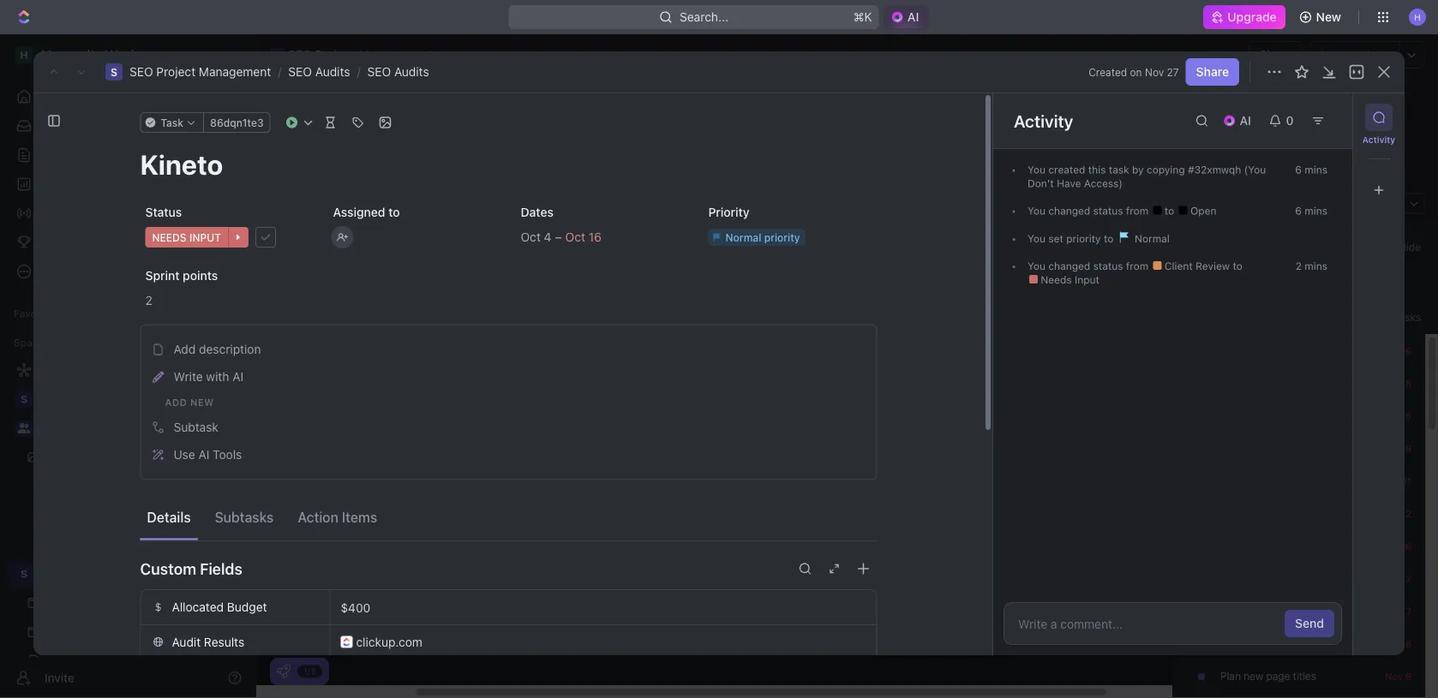 Task type: locate. For each thing, give the bounding box(es) containing it.
4 you from the top
[[1028, 260, 1046, 272]]

add up keyword
[[1221, 573, 1240, 585]]

2 changed status from from the top
[[1046, 260, 1152, 272]]

1 from from the top
[[1126, 205, 1149, 217]]

add up write
[[174, 342, 196, 357]]

0 vertical spatial 6 mins
[[1296, 164, 1328, 176]]

1 vertical spatial status
[[1094, 260, 1124, 272]]

project left custom
[[68, 567, 109, 581]]

dashboards
[[41, 177, 108, 191]]

1 nov 7 from the top
[[1386, 574, 1412, 585]]

to
[[1165, 205, 1178, 217], [389, 205, 400, 219], [1104, 233, 1114, 245], [1233, 260, 1243, 272]]

priority
[[709, 205, 750, 219]]

s for topmost seo project management link
[[111, 66, 118, 78]]

1 vertical spatial changed status from
[[1046, 260, 1152, 272]]

1 vertical spatial share
[[1197, 65, 1229, 79]]

subtask button
[[146, 414, 871, 442]]

2 vertical spatial seo project management, , element
[[15, 566, 33, 583]]

0 vertical spatial 6
[[1296, 164, 1302, 176]]

priority inside task sidebar content section
[[1067, 233, 1101, 245]]

nov 8 for plan new page titles
[[1386, 671, 1412, 682]]

tree inside sidebar navigation
[[7, 357, 240, 699]]

s for seo project management link in the sidebar navigation
[[21, 568, 27, 580]]

1 horizontal spatial ai button
[[1216, 107, 1262, 135]]

1 horizontal spatial activity
[[1363, 135, 1396, 144]]

task sidebar content section
[[989, 93, 1353, 656]]

from up normal
[[1126, 205, 1149, 217]]

oct left the 29
[[1381, 443, 1398, 454]]

you
[[1028, 164, 1046, 176], [1028, 205, 1046, 217], [1028, 233, 1046, 245], [1028, 260, 1046, 272]]

8 for labor day
[[1406, 639, 1412, 650]]

needs input down 'set priority to'
[[1038, 274, 1100, 286]]

oct
[[521, 230, 541, 244], [565, 230, 586, 244], [1383, 346, 1399, 357], [1383, 378, 1399, 389], [1381, 411, 1398, 422], [1381, 443, 1398, 454], [1383, 476, 1399, 487]]

seo project management
[[297, 102, 581, 131], [41, 567, 186, 581]]

0 vertical spatial needs
[[152, 231, 187, 243]]

write with ai button
[[146, 364, 871, 391]]

2 vertical spatial mins
[[1305, 260, 1328, 272]]

1 seo audits link from the left
[[288, 65, 350, 79]]

16 right –
[[589, 230, 602, 244]]

2 from from the top
[[1126, 260, 1149, 272]]

1 6 mins from the top
[[1296, 164, 1328, 176]]

project down s seo project management
[[350, 102, 427, 131]]

add for add description
[[174, 342, 196, 357]]

1 you from the top
[[1028, 164, 1046, 176]]

seo project management link
[[129, 65, 271, 79], [41, 561, 237, 588]]

add
[[1315, 110, 1337, 124], [174, 342, 196, 357], [165, 397, 187, 408], [1221, 573, 1240, 585]]

automations button
[[1310, 42, 1399, 68]]

client review
[[1162, 260, 1233, 272]]

use
[[174, 448, 195, 462]]

7 for keyword map
[[1407, 606, 1412, 617]]

1 vertical spatial from
[[1126, 260, 1149, 272]]

nov 6
[[1386, 541, 1412, 552]]

add inside button
[[174, 342, 196, 357]]

1 horizontal spatial s
[[111, 66, 118, 78]]

needs down set
[[1041, 274, 1072, 286]]

1 horizontal spatial needs input
[[1038, 274, 1100, 286]]

1 vertical spatial changed
[[1049, 260, 1091, 272]]

task sidebar navigation tab list
[[1361, 104, 1398, 204]]

you up don't
[[1028, 164, 1046, 176]]

status down 'set priority to'
[[1094, 260, 1124, 272]]

1 vertical spatial ai button
[[1216, 107, 1262, 135]]

open
[[1188, 205, 1217, 217]]

6 down customize button
[[1296, 205, 1302, 217]]

seo project management, , element inside sidebar navigation
[[15, 566, 33, 583]]

1 horizontal spatial task
[[1341, 110, 1367, 124]]

share button right 27
[[1186, 58, 1240, 86]]

activity inside task sidebar navigation "tab list"
[[1363, 135, 1396, 144]]

2 vertical spatial s
[[21, 568, 27, 580]]

team space
[[41, 421, 109, 436]]

1 horizontal spatial 16
[[1402, 346, 1412, 357]]

0 horizontal spatial needs
[[152, 231, 187, 243]]

0 vertical spatial 16
[[589, 230, 602, 244]]

0 horizontal spatial 16
[[589, 230, 602, 244]]

0 horizontal spatial seo audits link
[[288, 65, 350, 79]]

project inside sidebar navigation
[[68, 567, 109, 581]]

nov 8
[[1386, 639, 1412, 650], [1386, 671, 1412, 682]]

unscheduled
[[1191, 274, 1259, 287]]

changed status from down access)
[[1046, 205, 1152, 217]]

2 inside task sidebar content section
[[1296, 260, 1302, 272]]

2 down sprint
[[145, 294, 152, 308]]

0 horizontal spatial s
[[21, 568, 27, 580]]

1 vertical spatial 6
[[1296, 205, 1302, 217]]

descriptions
[[1292, 573, 1351, 585]]

changed status from for needs input
[[1046, 260, 1152, 272]]

seo project management, , element for topmost seo project management link
[[105, 63, 123, 81]]

0 horizontal spatial needs input
[[152, 231, 221, 243]]

seo project management link up task dropdown button
[[129, 65, 271, 79]]

day
[[1251, 638, 1269, 650]]

space
[[74, 421, 109, 436]]

created
[[1049, 164, 1086, 176]]

seo project management down details button
[[41, 567, 186, 581]]

1 vertical spatial nov 7
[[1386, 606, 1412, 617]]

Set value for Allocated Budget Custom Field text field
[[331, 591, 877, 625]]

1 changed status from from the top
[[1046, 205, 1152, 217]]

6 mins for changed status from
[[1296, 205, 1328, 217]]

status for open
[[1094, 205, 1124, 217]]

from down normal
[[1126, 260, 1149, 272]]

1/5
[[303, 667, 316, 676]]

assigned to
[[333, 205, 400, 219]]

task up customize
[[1341, 110, 1367, 124]]

from for open
[[1126, 205, 1149, 217]]

nov 2
[[1386, 508, 1412, 520]]

you down 'set priority to'
[[1028, 260, 1046, 272]]

share
[[1260, 48, 1292, 62], [1197, 65, 1229, 79]]

ai right with
[[233, 370, 244, 384]]

oct left 25
[[1381, 411, 1398, 422]]

2 nov 8 from the top
[[1386, 671, 1412, 682]]

1 nov 8 from the top
[[1386, 639, 1412, 650]]

0 vertical spatial 2
[[1296, 260, 1302, 272]]

oct left '18' in the bottom of the page
[[1383, 378, 1399, 389]]

2 horizontal spatial 2
[[1406, 508, 1412, 520]]

6 mins down customize button
[[1296, 205, 1328, 217]]

0 horizontal spatial /
[[278, 65, 282, 79]]

oct 25
[[1381, 411, 1412, 422]]

0 horizontal spatial activity
[[1014, 111, 1074, 131]]

1 audits from the left
[[315, 65, 350, 79]]

priority for set
[[1067, 233, 1101, 245]]

1 vertical spatial mins
[[1305, 205, 1328, 217]]

0 horizontal spatial priority
[[764, 231, 800, 243]]

1 vertical spatial 7
[[1407, 606, 1412, 617]]

priority inside dropdown button
[[764, 231, 800, 243]]

2 6 mins from the top
[[1296, 205, 1328, 217]]

0 horizontal spatial 2
[[145, 294, 152, 308]]

0 horizontal spatial audits
[[315, 65, 350, 79]]

needs input inside dropdown button
[[152, 231, 221, 243]]

1 status from the top
[[1094, 205, 1124, 217]]

mins for needs input
[[1305, 260, 1328, 272]]

add right 0
[[1315, 110, 1337, 124]]

new left meta at bottom
[[1243, 573, 1263, 585]]

mins down add task button
[[1305, 164, 1328, 176]]

7 for add new meta descriptions
[[1407, 574, 1412, 585]]

1 vertical spatial 8
[[1406, 671, 1412, 682]]

1 7 from the top
[[1407, 574, 1412, 585]]

needs input down status on the top
[[152, 231, 221, 243]]

ai left 0 'dropdown button'
[[1240, 114, 1252, 128]]

0 horizontal spatial task
[[161, 117, 184, 129]]

priority right set
[[1067, 233, 1101, 245]]

0 vertical spatial needs input
[[152, 231, 221, 243]]

2 horizontal spatial s
[[275, 50, 281, 60]]

mins for open
[[1305, 205, 1328, 217]]

input down 'set priority to'
[[1075, 274, 1100, 286]]

normal priority
[[726, 231, 800, 243]]

oct 16
[[1383, 346, 1412, 357]]

new for plan new page titles
[[1244, 671, 1264, 683]]

1 changed from the top
[[1049, 205, 1091, 217]]

1 horizontal spatial /
[[357, 65, 361, 79]]

2 for 2
[[145, 294, 152, 308]]

to left normal
[[1104, 233, 1114, 245]]

seo inside tree
[[41, 567, 65, 581]]

oct for oct 29
[[1381, 443, 1398, 454]]

status down access)
[[1094, 205, 1124, 217]]

input inside dropdown button
[[189, 231, 221, 243]]

0 horizontal spatial seo project management, , element
[[15, 566, 33, 583]]

0 vertical spatial s
[[275, 50, 281, 60]]

ai right use
[[198, 448, 210, 462]]

created
[[1089, 66, 1128, 78]]

ai right ⌘k in the right top of the page
[[908, 10, 919, 24]]

sidebar navigation
[[0, 34, 256, 699]]

2
[[1296, 260, 1302, 272], [145, 294, 152, 308], [1406, 508, 1412, 520]]

changed status from for open
[[1046, 205, 1152, 217]]

oct left 4
[[521, 230, 541, 244]]

points
[[183, 269, 218, 283]]

seo project management, , element for seo project management link in the sidebar navigation
[[15, 566, 33, 583]]

2 / from the left
[[357, 65, 361, 79]]

1 vertical spatial 2
[[145, 294, 152, 308]]

ai button left 0
[[1216, 107, 1262, 135]]

add down write
[[165, 397, 187, 408]]

needs down status on the top
[[152, 231, 187, 243]]

custom fields
[[140, 560, 243, 578]]

16 up '18' in the bottom of the page
[[1402, 346, 1412, 357]]

changed down 'set priority to'
[[1049, 260, 1091, 272]]

access)
[[1084, 177, 1123, 189]]

share button
[[1249, 41, 1303, 69], [1186, 58, 1240, 86]]

2 vertical spatial new
[[1244, 671, 1264, 683]]

3 mins from the top
[[1305, 260, 1328, 272]]

new up subtask
[[190, 397, 214, 408]]

0 horizontal spatial seo project management
[[41, 567, 186, 581]]

nov
[[1145, 66, 1164, 78], [1386, 508, 1404, 520], [1386, 541, 1403, 552], [1386, 574, 1404, 585], [1386, 606, 1404, 617], [1386, 639, 1403, 650], [1386, 671, 1403, 682]]

action items button
[[291, 502, 384, 533]]

0 vertical spatial new
[[190, 397, 214, 408]]

mins
[[1305, 164, 1328, 176], [1305, 205, 1328, 217], [1305, 260, 1328, 272]]

8
[[1406, 639, 1412, 650], [1406, 671, 1412, 682]]

customize button
[[1270, 154, 1358, 178]]

1 horizontal spatial seo audits link
[[367, 65, 429, 79]]

onboarding checklist button image
[[277, 665, 291, 679]]

16
[[589, 230, 602, 244], [1402, 346, 1412, 357]]

0 horizontal spatial input
[[189, 231, 221, 243]]

1 horizontal spatial seo project management
[[297, 102, 581, 131]]

new right plan
[[1244, 671, 1264, 683]]

1 / from the left
[[278, 65, 282, 79]]

user group image
[[18, 424, 30, 434]]

share down upgrade
[[1260, 48, 1292, 62]]

input up points
[[189, 231, 221, 243]]

0 vertical spatial nov 8
[[1386, 639, 1412, 650]]

0 vertical spatial seo project management, , element
[[271, 48, 285, 62]]

custom
[[140, 560, 196, 578]]

1 vertical spatial new
[[1243, 573, 1263, 585]]

oct for oct 4 – oct 16
[[521, 230, 541, 244]]

oct right –
[[565, 230, 586, 244]]

upgrade
[[1228, 10, 1277, 24]]

1 8 from the top
[[1406, 639, 1412, 650]]

status
[[1094, 205, 1124, 217], [1094, 260, 1124, 272]]

oct 31
[[1383, 476, 1412, 487]]

1 vertical spatial seo project management link
[[41, 561, 237, 588]]

1 horizontal spatial priority
[[1067, 233, 1101, 245]]

seo project management up edit task name text box
[[297, 102, 581, 131]]

ai inside button
[[198, 448, 210, 462]]

activity
[[1014, 111, 1074, 131], [1363, 135, 1396, 144]]

seo project management, , element
[[271, 48, 285, 62], [105, 63, 123, 81], [15, 566, 33, 583]]

custom fields element
[[140, 590, 877, 699]]

s inside tree
[[21, 568, 27, 580]]

1 vertical spatial needs
[[1041, 274, 1072, 286]]

2 7 from the top
[[1407, 606, 1412, 617]]

1 vertical spatial input
[[1075, 274, 1100, 286]]

oct for oct 31
[[1383, 476, 1399, 487]]

h button
[[1404, 3, 1432, 31]]

0 vertical spatial changed status from
[[1046, 205, 1152, 217]]

spaces
[[14, 337, 50, 349]]

ai button right ⌘k in the right top of the page
[[884, 5, 930, 29]]

seo project management link down details
[[41, 561, 237, 588]]

⌘k
[[854, 10, 873, 24]]

mins down customize button
[[1305, 205, 1328, 217]]

items
[[342, 509, 377, 526]]

1 vertical spatial activity
[[1363, 135, 1396, 144]]

add for add new
[[165, 397, 187, 408]]

you down don't
[[1028, 205, 1046, 217]]

29
[[1400, 443, 1412, 454]]

1 vertical spatial seo project management
[[41, 567, 186, 581]]

0 vertical spatial 8
[[1406, 639, 1412, 650]]

0 vertical spatial 7
[[1407, 574, 1412, 585]]

with
[[206, 370, 229, 384]]

keyword
[[1221, 605, 1262, 617]]

2 8 from the top
[[1406, 671, 1412, 682]]

needs input
[[152, 231, 221, 243], [1038, 274, 1100, 286]]

don't
[[1028, 177, 1054, 189]]

2 changed from the top
[[1049, 260, 1091, 272]]

use ai tools button
[[146, 442, 871, 469]]

0 horizontal spatial ai button
[[884, 5, 930, 29]]

0 vertical spatial share
[[1260, 48, 1292, 62]]

tree
[[7, 357, 240, 699]]

2 down 31
[[1406, 508, 1412, 520]]

seo
[[288, 48, 312, 62], [129, 65, 153, 79], [288, 65, 312, 79], [367, 65, 391, 79], [297, 102, 345, 131], [41, 567, 65, 581]]

oct left 31
[[1383, 476, 1399, 487]]

to up unscheduled
[[1233, 260, 1243, 272]]

1 horizontal spatial audits
[[394, 65, 429, 79]]

0 horizontal spatial share button
[[1186, 58, 1240, 86]]

1 vertical spatial seo project management, , element
[[105, 63, 123, 81]]

2 vertical spatial 2
[[1406, 508, 1412, 520]]

changed down have
[[1049, 205, 1091, 217]]

changed status from down 'set priority to'
[[1046, 260, 1152, 272]]

sprint
[[145, 269, 180, 283]]

0 vertical spatial activity
[[1014, 111, 1074, 131]]

seo project management / seo audits / seo audits
[[129, 65, 429, 79]]

priority right normal
[[764, 231, 800, 243]]

write
[[174, 370, 203, 384]]

2 nov 7 from the top
[[1386, 606, 1412, 617]]

0 horizontal spatial share
[[1197, 65, 1229, 79]]

0 vertical spatial from
[[1126, 205, 1149, 217]]

2 inside dropdown button
[[145, 294, 152, 308]]

share button down upgrade
[[1249, 41, 1303, 69]]

oct 4 – oct 16
[[521, 230, 602, 244]]

to right assigned
[[389, 205, 400, 219]]

1 horizontal spatial 2
[[1296, 260, 1302, 272]]

1 vertical spatial 6 mins
[[1296, 205, 1328, 217]]

nov 8 for labor day
[[1386, 639, 1412, 650]]

1 vertical spatial nov 8
[[1386, 671, 1412, 682]]

add inside button
[[1315, 110, 1337, 124]]

1 horizontal spatial needs
[[1041, 274, 1072, 286]]

copying
[[1147, 164, 1185, 176]]

0 vertical spatial status
[[1094, 205, 1124, 217]]

ai button
[[884, 5, 930, 29], [1216, 107, 1262, 135]]

search...
[[680, 10, 729, 24]]

write with ai
[[174, 370, 244, 384]]

0 vertical spatial input
[[189, 231, 221, 243]]

6 mins right (you
[[1296, 164, 1328, 176]]

you left set
[[1028, 233, 1046, 245]]

s inside s seo project management
[[275, 50, 281, 60]]

6 down nov 2
[[1406, 541, 1412, 552]]

2 mins from the top
[[1305, 205, 1328, 217]]

management
[[359, 48, 433, 62], [199, 65, 271, 79], [432, 102, 576, 131], [112, 567, 186, 581]]

needs
[[152, 231, 187, 243], [1041, 274, 1072, 286]]

share right 27
[[1197, 65, 1229, 79]]

seo audits link
[[288, 65, 350, 79], [367, 65, 429, 79]]

favorites button
[[7, 303, 66, 324]]

1 horizontal spatial seo project management, , element
[[105, 63, 123, 81]]

tree containing team space
[[7, 357, 240, 699]]

ai button
[[1216, 107, 1262, 135]]

1 horizontal spatial input
[[1075, 274, 1100, 286]]

needs input inside task sidebar content section
[[1038, 274, 1100, 286]]

2 status from the top
[[1094, 260, 1124, 272]]

subtask
[[174, 420, 219, 435]]

2 for 2 mins
[[1296, 260, 1302, 272]]

6
[[1296, 164, 1302, 176], [1296, 205, 1302, 217], [1406, 541, 1412, 552]]

budget
[[227, 601, 267, 615]]

needs inside task sidebar content section
[[1041, 274, 1072, 286]]

6 right (you
[[1296, 164, 1302, 176]]

0 vertical spatial mins
[[1305, 164, 1328, 176]]

clickup.com
[[356, 635, 423, 649]]

0 button
[[1262, 107, 1305, 135]]

dashboards link
[[7, 171, 240, 198]]

0 vertical spatial nov 7
[[1386, 574, 1412, 585]]

1 vertical spatial needs input
[[1038, 274, 1100, 286]]

2 up overdue
[[1296, 260, 1302, 272]]

mins up overdue
[[1305, 260, 1328, 272]]

share for leftmost share button
[[1197, 65, 1229, 79]]

docs link
[[7, 141, 240, 169]]

oct up the oct 18
[[1383, 346, 1399, 357]]

task down home 'link'
[[161, 117, 184, 129]]

0 vertical spatial changed
[[1049, 205, 1091, 217]]

1 horizontal spatial share
[[1260, 48, 1292, 62]]

activity up "created"
[[1014, 111, 1074, 131]]

1 vertical spatial s
[[111, 66, 118, 78]]

details
[[147, 509, 191, 526]]

task
[[1341, 110, 1367, 124], [161, 117, 184, 129]]

activity down add task button
[[1363, 135, 1396, 144]]



Task type: describe. For each thing, give the bounding box(es) containing it.
customize
[[1293, 159, 1353, 173]]

seo project management inside sidebar navigation
[[41, 567, 186, 581]]

upgrade link
[[1204, 5, 1286, 29]]

s seo project management
[[275, 48, 433, 62]]

3 you from the top
[[1028, 233, 1046, 245]]

add description
[[174, 342, 261, 357]]

2 vertical spatial 6
[[1406, 541, 1412, 552]]

2 button
[[140, 285, 314, 316]]

add for add new meta descriptions
[[1221, 573, 1240, 585]]

input inside task sidebar content section
[[1075, 274, 1100, 286]]

new
[[1317, 10, 1342, 24]]

automations
[[1319, 48, 1391, 62]]

new for add new
[[190, 397, 214, 408]]

0 vertical spatial ai button
[[884, 5, 930, 29]]

task button
[[140, 112, 204, 133]]

overdue
[[1272, 274, 1316, 287]]

2 audits from the left
[[394, 65, 429, 79]]

needs inside dropdown button
[[152, 231, 187, 243]]

invite
[[45, 671, 74, 685]]

pulse link
[[7, 200, 240, 227]]

Edit task name text field
[[140, 148, 877, 181]]

project up seo project management / seo audits / seo audits
[[315, 48, 356, 62]]

meta
[[1265, 573, 1289, 585]]

keyword map
[[1221, 605, 1285, 617]]

subtasks
[[215, 509, 274, 526]]

add description button
[[146, 336, 871, 364]]

search button
[[1142, 154, 1209, 178]]

review
[[1196, 260, 1230, 272]]

normal
[[1132, 233, 1170, 245]]

add new meta descriptions
[[1221, 573, 1351, 585]]

send
[[1296, 617, 1325, 631]]

status
[[145, 205, 182, 219]]

action items
[[298, 509, 377, 526]]

titles
[[1293, 671, 1317, 683]]

set
[[1049, 233, 1064, 245]]

4
[[544, 230, 552, 244]]

8 for plan new page titles
[[1406, 671, 1412, 682]]

assigned
[[333, 205, 385, 219]]

6 mins for created this task by copying
[[1296, 164, 1328, 176]]

ai inside button
[[233, 370, 244, 384]]

by
[[1133, 164, 1144, 176]]

#32xmwqh (you don't have access)
[[1028, 164, 1266, 189]]

activity inside task sidebar content section
[[1014, 111, 1074, 131]]

dates
[[521, 205, 554, 219]]

client
[[1165, 260, 1193, 272]]

2 mins
[[1296, 260, 1328, 272]]

share for the right share button
[[1260, 48, 1292, 62]]

management inside sidebar navigation
[[112, 567, 186, 581]]

0
[[1286, 114, 1294, 128]]

created this task by copying
[[1046, 164, 1188, 176]]

tasks
[[1396, 312, 1421, 324]]

86dqn1te3
[[210, 117, 264, 129]]

31
[[1402, 476, 1412, 487]]

nov 7 for add new meta descriptions
[[1386, 574, 1412, 585]]

home link
[[7, 83, 240, 111]]

audit
[[172, 635, 201, 649]]

team
[[41, 421, 71, 436]]

task inside dropdown button
[[161, 117, 184, 129]]

ai inside dropdown button
[[1240, 114, 1252, 128]]

h
[[1415, 12, 1421, 22]]

1 mins from the top
[[1305, 164, 1328, 176]]

changed for needs input
[[1049, 260, 1091, 272]]

search
[[1164, 159, 1204, 173]]

0 vertical spatial seo project management link
[[129, 65, 271, 79]]

task inside button
[[1341, 110, 1367, 124]]

from for needs input
[[1126, 260, 1149, 272]]

to left the open
[[1165, 205, 1178, 217]]

inbox link
[[7, 112, 240, 140]]

seo project management link inside sidebar navigation
[[41, 561, 237, 588]]

nov 7 for keyword map
[[1386, 606, 1412, 617]]

description
[[199, 342, 261, 357]]

pencil image
[[152, 372, 164, 383]]

2 you from the top
[[1028, 205, 1046, 217]]

2 seo audits link from the left
[[367, 65, 429, 79]]

1 horizontal spatial share button
[[1249, 41, 1303, 69]]

map
[[1265, 605, 1285, 617]]

priority for normal
[[764, 231, 800, 243]]

changed for open
[[1049, 205, 1091, 217]]

2 horizontal spatial seo project management, , element
[[271, 48, 285, 62]]

add for add task
[[1315, 110, 1337, 124]]

hide
[[1399, 241, 1421, 253]]

add new
[[165, 397, 214, 408]]

audit results
[[172, 635, 244, 649]]

task
[[1109, 164, 1130, 176]]

subtasks button
[[208, 502, 281, 533]]

6 for created this task by copying
[[1296, 164, 1302, 176]]

oct 29
[[1381, 443, 1412, 454]]

–
[[555, 230, 562, 244]]

plan new page titles
[[1221, 671, 1317, 683]]

status for needs input
[[1094, 260, 1124, 272]]

1 vertical spatial 16
[[1402, 346, 1412, 357]]

details button
[[140, 502, 198, 533]]

favorites
[[14, 308, 59, 320]]

sprint points
[[145, 269, 218, 283]]

#32xmwqh
[[1188, 164, 1242, 176]]

new for add new meta descriptions
[[1243, 573, 1263, 585]]

25
[[1400, 411, 1412, 422]]

have
[[1057, 177, 1082, 189]]

set priority to
[[1046, 233, 1117, 245]]

onboarding checklist button element
[[277, 665, 291, 679]]

oct for oct 25
[[1381, 411, 1398, 422]]

0 vertical spatial seo project management
[[297, 102, 581, 131]]

results
[[204, 635, 244, 649]]

hide button
[[1394, 237, 1427, 258]]

needs input button
[[140, 222, 314, 253]]

add task button
[[1304, 104, 1377, 131]]

oct for oct 18
[[1383, 378, 1399, 389]]

normal
[[726, 231, 762, 243]]

oct 18
[[1383, 378, 1412, 389]]

home
[[41, 90, 74, 104]]

(you
[[1245, 164, 1266, 176]]

6 for changed status from
[[1296, 205, 1302, 217]]

action
[[298, 509, 339, 526]]

project up task dropdown button
[[156, 65, 196, 79]]

created on nov 27
[[1089, 66, 1179, 78]]

oct for oct 16
[[1383, 346, 1399, 357]]



Task type: vqa. For each thing, say whether or not it's contained in the screenshot.
the bottommost 'Assignees'
no



